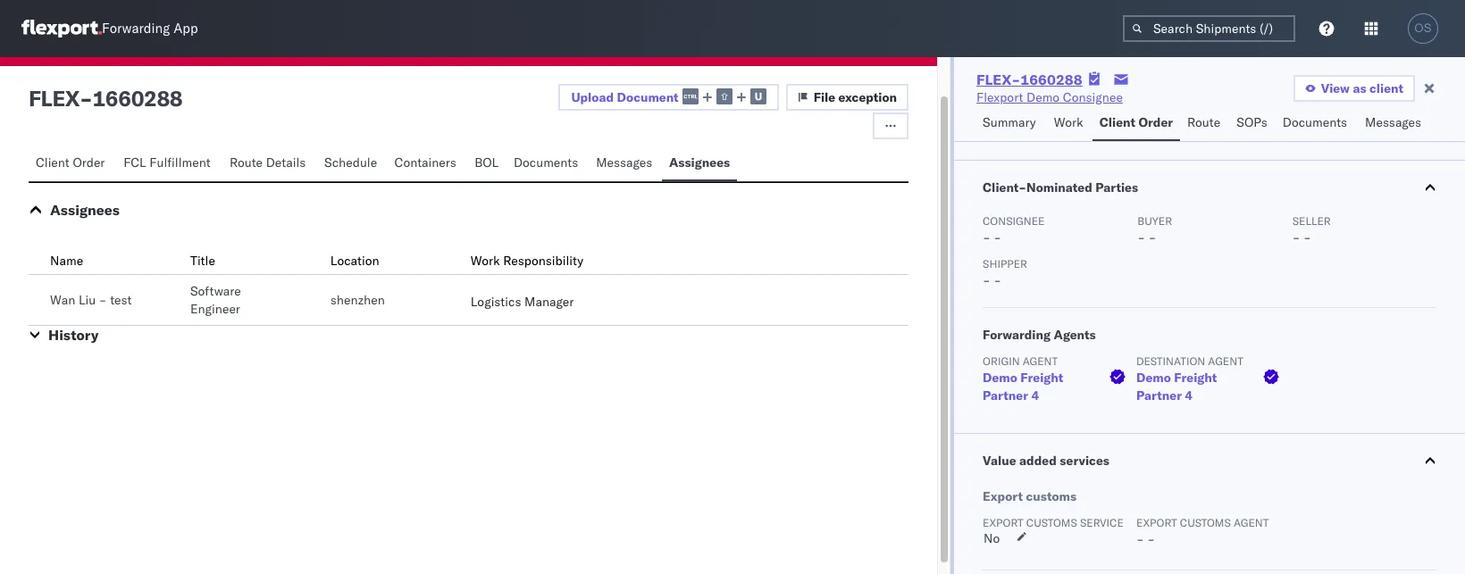 Task type: locate. For each thing, give the bounding box(es) containing it.
buyer
[[1138, 214, 1172, 228]]

0 horizontal spatial freight
[[1021, 370, 1064, 386]]

customs for export customs service
[[1027, 516, 1077, 530]]

customs down the value added services button
[[1180, 516, 1231, 530]]

demo freight partner 4 link
[[983, 369, 1129, 405], [1137, 369, 1283, 405]]

work
[[1054, 114, 1084, 130], [471, 253, 500, 269]]

client
[[1370, 80, 1404, 97]]

client down flex
[[36, 155, 69, 171]]

demo down destination
[[1137, 370, 1171, 386]]

client order
[[1100, 114, 1173, 130], [36, 155, 105, 171]]

1 horizontal spatial messages button
[[1358, 106, 1431, 141]]

documents button right bol
[[507, 147, 589, 181]]

client order left fcl
[[36, 155, 105, 171]]

shipper - -
[[983, 257, 1028, 289]]

partner
[[983, 388, 1028, 404], [1137, 388, 1182, 404]]

customs for export customs
[[1026, 489, 1077, 505]]

0 vertical spatial messages button
[[1358, 106, 1431, 141]]

messages button down upload document
[[589, 147, 662, 181]]

1 horizontal spatial client
[[1100, 114, 1136, 130]]

partner down destination
[[1137, 388, 1182, 404]]

0 horizontal spatial order
[[73, 155, 105, 171]]

summary
[[983, 114, 1036, 130]]

1 horizontal spatial assignees button
[[662, 147, 737, 181]]

consignee up work button
[[1063, 89, 1123, 105]]

route
[[1188, 114, 1221, 130], [230, 155, 263, 171]]

work inside button
[[1054, 114, 1084, 130]]

documents right bol button
[[514, 155, 578, 171]]

responsibility
[[503, 253, 584, 269]]

1 vertical spatial messages button
[[589, 147, 662, 181]]

export customs
[[983, 489, 1077, 505]]

demo freight partner 4 link for origin agent
[[983, 369, 1129, 405]]

order left fcl
[[73, 155, 105, 171]]

assignees up "name"
[[50, 201, 120, 219]]

1 vertical spatial consignee
[[983, 214, 1045, 228]]

1 horizontal spatial freight
[[1174, 370, 1217, 386]]

demo down flex-1660288 at the top right of the page
[[1027, 89, 1060, 105]]

assignees
[[669, 155, 730, 171], [50, 201, 120, 219]]

1 vertical spatial assignees
[[50, 201, 120, 219]]

messages down upload document
[[596, 155, 652, 171]]

1 horizontal spatial client order button
[[1093, 106, 1180, 141]]

software
[[190, 283, 241, 299]]

documents down view
[[1283, 114, 1348, 130]]

0 horizontal spatial client order button
[[29, 147, 116, 181]]

0 vertical spatial route
[[1188, 114, 1221, 130]]

documents
[[1283, 114, 1348, 130], [514, 155, 578, 171]]

flexport demo consignee
[[977, 89, 1123, 105]]

demo freight partner 4 down origin agent
[[983, 370, 1064, 404]]

1 horizontal spatial partner
[[1137, 388, 1182, 404]]

0 vertical spatial client
[[1100, 114, 1136, 130]]

0 horizontal spatial 1660288
[[92, 85, 183, 112]]

route for route details
[[230, 155, 263, 171]]

1 horizontal spatial work
[[1054, 114, 1084, 130]]

0 horizontal spatial 4
[[1031, 388, 1039, 404]]

name
[[50, 253, 83, 269]]

1 vertical spatial route
[[230, 155, 263, 171]]

0 horizontal spatial client
[[36, 155, 69, 171]]

client right work button
[[1100, 114, 1136, 130]]

seller - -
[[1293, 214, 1331, 246]]

0 horizontal spatial route
[[230, 155, 263, 171]]

1 horizontal spatial 1660288
[[1021, 71, 1083, 88]]

demo freight partner 4 link down destination agent
[[1137, 369, 1283, 405]]

work for work
[[1054, 114, 1084, 130]]

freight
[[1021, 370, 1064, 386], [1174, 370, 1217, 386]]

demo for origin agent
[[983, 370, 1018, 386]]

0 vertical spatial consignee
[[1063, 89, 1123, 105]]

1660288
[[1021, 71, 1083, 88], [92, 85, 183, 112]]

4 down origin agent
[[1031, 388, 1039, 404]]

customs up export customs service
[[1026, 489, 1077, 505]]

forwarding for forwarding agents
[[983, 327, 1051, 343]]

buyer - -
[[1138, 214, 1172, 246]]

4 down destination agent
[[1185, 388, 1193, 404]]

0 horizontal spatial partner
[[983, 388, 1028, 404]]

partner for origin
[[983, 388, 1028, 404]]

export right service
[[1137, 516, 1177, 530]]

work up logistics
[[471, 253, 500, 269]]

fcl fulfillment
[[124, 155, 211, 171]]

agent for destination agent
[[1208, 355, 1244, 368]]

flexport
[[977, 89, 1023, 105]]

demo
[[1027, 89, 1060, 105], [983, 370, 1018, 386], [1137, 370, 1171, 386]]

agent inside export customs agent - -
[[1234, 516, 1269, 530]]

-
[[80, 85, 92, 112], [983, 230, 991, 246], [994, 230, 1002, 246], [1138, 230, 1146, 246], [1149, 230, 1157, 246], [1293, 230, 1300, 246], [1304, 230, 1311, 246], [983, 273, 991, 289], [994, 273, 1002, 289], [99, 292, 107, 308], [1137, 532, 1144, 548], [1148, 532, 1155, 548]]

document
[[617, 89, 679, 105]]

agent down forwarding agents
[[1023, 355, 1058, 368]]

assignees button up "name"
[[50, 201, 120, 219]]

messages button down client
[[1358, 106, 1431, 141]]

work down flexport demo consignee
[[1054, 114, 1084, 130]]

fcl fulfillment button
[[116, 147, 222, 181]]

2 partner from the left
[[1137, 388, 1182, 404]]

client order button left fcl
[[29, 147, 116, 181]]

forwarding up origin agent
[[983, 327, 1051, 343]]

os
[[1415, 21, 1432, 35]]

1 horizontal spatial demo freight partner 4
[[1137, 370, 1217, 404]]

1 vertical spatial client
[[36, 155, 69, 171]]

forwarding left app
[[102, 20, 170, 37]]

0 horizontal spatial messages
[[596, 155, 652, 171]]

work for work responsibility
[[471, 253, 500, 269]]

1 vertical spatial order
[[73, 155, 105, 171]]

flex-1660288
[[977, 71, 1083, 88]]

1 horizontal spatial documents button
[[1276, 106, 1358, 141]]

2 4 from the left
[[1185, 388, 1193, 404]]

1 horizontal spatial assignees
[[669, 155, 730, 171]]

route for route
[[1188, 114, 1221, 130]]

1 horizontal spatial order
[[1139, 114, 1173, 130]]

1 vertical spatial documents
[[514, 155, 578, 171]]

0 horizontal spatial work
[[471, 253, 500, 269]]

1 horizontal spatial 4
[[1185, 388, 1193, 404]]

1 horizontal spatial messages
[[1365, 114, 1422, 130]]

file exception button
[[786, 84, 909, 111], [786, 84, 909, 111]]

1 horizontal spatial documents
[[1283, 114, 1348, 130]]

containers button
[[387, 147, 467, 181]]

customs inside export customs agent - -
[[1180, 516, 1231, 530]]

service
[[1080, 516, 1124, 530]]

order left route button
[[1139, 114, 1173, 130]]

1 horizontal spatial demo freight partner 4 link
[[1137, 369, 1283, 405]]

demo freight partner 4
[[983, 370, 1064, 404], [1137, 370, 1217, 404]]

agent right destination
[[1208, 355, 1244, 368]]

upload document
[[571, 89, 679, 105]]

messages
[[1365, 114, 1422, 130], [596, 155, 652, 171]]

messages button
[[1358, 106, 1431, 141], [589, 147, 662, 181]]

1 vertical spatial forwarding
[[983, 327, 1051, 343]]

demo for destination agent
[[1137, 370, 1171, 386]]

client
[[1100, 114, 1136, 130], [36, 155, 69, 171]]

1660288 up fcl
[[92, 85, 183, 112]]

export up no
[[983, 516, 1024, 530]]

route button
[[1180, 106, 1230, 141]]

value
[[983, 453, 1017, 469]]

2 freight from the left
[[1174, 370, 1217, 386]]

as
[[1353, 80, 1367, 97]]

0 horizontal spatial documents button
[[507, 147, 589, 181]]

assignees down upload document button at the top
[[669, 155, 730, 171]]

engineer
[[190, 301, 240, 317]]

demo freight partner 4 link down origin agent
[[983, 369, 1129, 405]]

messages down client
[[1365, 114, 1422, 130]]

software engineer
[[190, 283, 241, 317]]

freight down destination agent
[[1174, 370, 1217, 386]]

1660288 up flexport demo consignee
[[1021, 71, 1083, 88]]

1 freight from the left
[[1021, 370, 1064, 386]]

1 vertical spatial work
[[471, 253, 500, 269]]

logistics
[[471, 294, 521, 310]]

fcl
[[124, 155, 146, 171]]

export
[[983, 489, 1023, 505], [983, 516, 1024, 530], [1137, 516, 1177, 530]]

manager
[[525, 294, 574, 310]]

customs down export customs
[[1027, 516, 1077, 530]]

0 vertical spatial documents
[[1283, 114, 1348, 130]]

0 vertical spatial work
[[1054, 114, 1084, 130]]

forwarding for forwarding app
[[102, 20, 170, 37]]

1 vertical spatial documents button
[[507, 147, 589, 181]]

demo down origin
[[983, 370, 1018, 386]]

client order right work button
[[1100, 114, 1173, 130]]

customs
[[1026, 489, 1077, 505], [1027, 516, 1077, 530], [1180, 516, 1231, 530]]

flexport. image
[[21, 20, 102, 38]]

1 vertical spatial client order
[[36, 155, 105, 171]]

route left sops
[[1188, 114, 1221, 130]]

client order button up "parties"
[[1093, 106, 1180, 141]]

1 4 from the left
[[1031, 388, 1039, 404]]

route left the details
[[230, 155, 263, 171]]

schedule
[[324, 155, 377, 171]]

documents button down view
[[1276, 106, 1358, 141]]

freight down origin agent
[[1021, 370, 1064, 386]]

1 partner from the left
[[983, 388, 1028, 404]]

order
[[1139, 114, 1173, 130], [73, 155, 105, 171]]

demo freight partner 4 down destination
[[1137, 370, 1217, 404]]

nominated
[[1027, 180, 1093, 196]]

0 horizontal spatial client order
[[36, 155, 105, 171]]

no
[[984, 531, 1000, 547]]

added
[[1020, 453, 1057, 469]]

0 vertical spatial order
[[1139, 114, 1173, 130]]

0 vertical spatial forwarding
[[102, 20, 170, 37]]

0 horizontal spatial messages button
[[589, 147, 662, 181]]

consignee down client-
[[983, 214, 1045, 228]]

0 horizontal spatial demo freight partner 4 link
[[983, 369, 1129, 405]]

1 demo freight partner 4 from the left
[[983, 370, 1064, 404]]

partner for destination
[[1137, 388, 1182, 404]]

destination
[[1137, 355, 1206, 368]]

1 vertical spatial client order button
[[29, 147, 116, 181]]

1 horizontal spatial forwarding
[[983, 327, 1051, 343]]

client-
[[983, 180, 1027, 196]]

export down value
[[983, 489, 1023, 505]]

1 demo freight partner 4 link from the left
[[983, 369, 1129, 405]]

client order button
[[1093, 106, 1180, 141], [29, 147, 116, 181]]

parties
[[1096, 180, 1138, 196]]

order for topmost the client order button
[[1139, 114, 1173, 130]]

documents button
[[1276, 106, 1358, 141], [507, 147, 589, 181]]

2 demo freight partner 4 link from the left
[[1137, 369, 1283, 405]]

agent down the value added services button
[[1234, 516, 1269, 530]]

bol
[[475, 155, 499, 171]]

1 horizontal spatial route
[[1188, 114, 1221, 130]]

0 horizontal spatial assignees
[[50, 201, 120, 219]]

1 horizontal spatial client order
[[1100, 114, 1173, 130]]

seller
[[1293, 214, 1331, 228]]

4 for destination
[[1185, 388, 1193, 404]]

work responsibility
[[471, 253, 584, 269]]

0 vertical spatial assignees
[[669, 155, 730, 171]]

2 demo freight partner 4 from the left
[[1137, 370, 1217, 404]]

consignee
[[1063, 89, 1123, 105], [983, 214, 1045, 228]]

export customs service
[[983, 516, 1124, 530]]

0 horizontal spatial demo
[[983, 370, 1018, 386]]

order for the client order button to the left
[[73, 155, 105, 171]]

assignees button down upload document button at the top
[[662, 147, 737, 181]]

partner down origin
[[983, 388, 1028, 404]]

Search Shipments (/) text field
[[1123, 15, 1296, 42]]

upload
[[571, 89, 614, 105]]

1 vertical spatial assignees button
[[50, 201, 120, 219]]

0 horizontal spatial demo freight partner 4
[[983, 370, 1064, 404]]

0 horizontal spatial documents
[[514, 155, 578, 171]]

0 horizontal spatial forwarding
[[102, 20, 170, 37]]

2 horizontal spatial demo
[[1137, 370, 1171, 386]]



Task type: describe. For each thing, give the bounding box(es) containing it.
bol button
[[467, 147, 507, 181]]

1 horizontal spatial demo
[[1027, 89, 1060, 105]]

demo freight partner 4 link for destination agent
[[1137, 369, 1283, 405]]

0 vertical spatial documents button
[[1276, 106, 1358, 141]]

title
[[190, 253, 215, 269]]

summary button
[[976, 106, 1047, 141]]

agent for origin agent
[[1023, 355, 1058, 368]]

details
[[266, 155, 306, 171]]

value added services button
[[954, 434, 1465, 488]]

file
[[814, 89, 836, 105]]

0 vertical spatial messages
[[1365, 114, 1422, 130]]

view as client button
[[1294, 75, 1415, 102]]

origin
[[983, 355, 1020, 368]]

test
[[110, 292, 132, 308]]

location
[[330, 253, 379, 269]]

destination agent
[[1137, 355, 1244, 368]]

history
[[48, 326, 99, 344]]

sops
[[1237, 114, 1268, 130]]

history button
[[48, 326, 99, 344]]

export for export customs service
[[983, 516, 1024, 530]]

route details
[[230, 155, 306, 171]]

os button
[[1403, 8, 1444, 49]]

liu
[[79, 292, 96, 308]]

flexport demo consignee link
[[977, 88, 1123, 106]]

customs for export customs agent - -
[[1180, 516, 1231, 530]]

flex-
[[977, 71, 1021, 88]]

freight for origin
[[1021, 370, 1064, 386]]

1 vertical spatial messages
[[596, 155, 652, 171]]

origin agent
[[983, 355, 1058, 368]]

demo freight partner 4 for origin
[[983, 370, 1064, 404]]

consignee - -
[[983, 214, 1045, 246]]

agents
[[1054, 327, 1096, 343]]

containers
[[394, 155, 456, 171]]

route details button
[[222, 147, 317, 181]]

shipper
[[983, 257, 1028, 271]]

flex-1660288 link
[[977, 71, 1083, 88]]

forwarding app link
[[21, 20, 198, 38]]

0 vertical spatial client order button
[[1093, 106, 1180, 141]]

value added services
[[983, 453, 1110, 469]]

export inside export customs agent - -
[[1137, 516, 1177, 530]]

logistics manager
[[471, 294, 574, 310]]

client-nominated parties
[[983, 180, 1138, 196]]

shenzhen
[[330, 292, 385, 308]]

view as client
[[1321, 80, 1404, 97]]

file exception
[[814, 89, 897, 105]]

wan
[[50, 292, 75, 308]]

1 horizontal spatial consignee
[[1063, 89, 1123, 105]]

view
[[1321, 80, 1350, 97]]

wan liu - test
[[50, 292, 132, 308]]

services
[[1060, 453, 1110, 469]]

app
[[173, 20, 198, 37]]

flex
[[29, 85, 80, 112]]

upload document button
[[559, 84, 779, 111]]

schedule button
[[317, 147, 387, 181]]

freight for destination
[[1174, 370, 1217, 386]]

work button
[[1047, 106, 1093, 141]]

0 horizontal spatial assignees button
[[50, 201, 120, 219]]

export for export customs
[[983, 489, 1023, 505]]

flex - 1660288
[[29, 85, 183, 112]]

forwarding app
[[102, 20, 198, 37]]

exception
[[839, 89, 897, 105]]

fulfillment
[[149, 155, 211, 171]]

4 for origin
[[1031, 388, 1039, 404]]

0 horizontal spatial consignee
[[983, 214, 1045, 228]]

forwarding agents
[[983, 327, 1096, 343]]

client-nominated parties button
[[954, 161, 1465, 214]]

0 vertical spatial assignees button
[[662, 147, 737, 181]]

0 vertical spatial client order
[[1100, 114, 1173, 130]]

export customs agent - -
[[1137, 516, 1269, 548]]

sops button
[[1230, 106, 1276, 141]]

demo freight partner 4 for destination
[[1137, 370, 1217, 404]]



Task type: vqa. For each thing, say whether or not it's contained in the screenshot.
left Freight
yes



